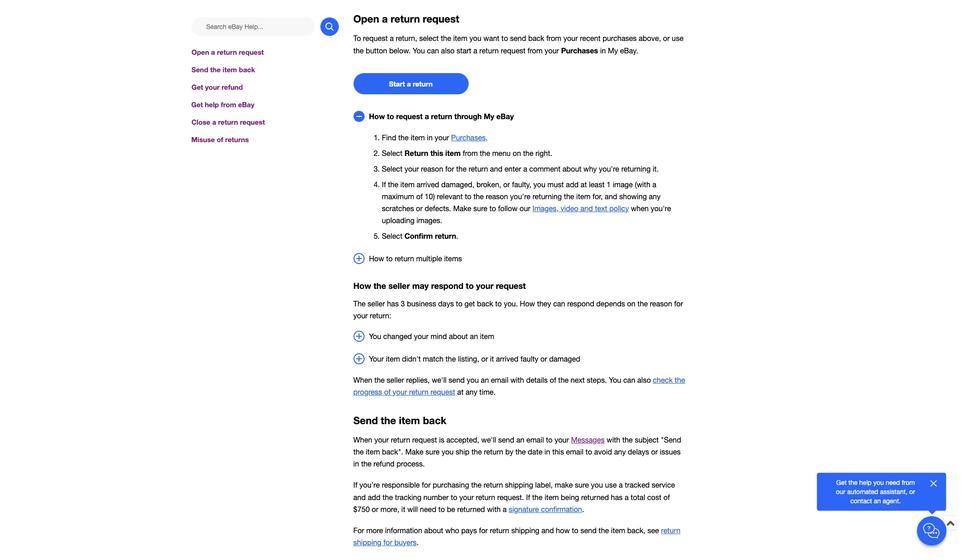 Task type: locate. For each thing, give the bounding box(es) containing it.
if
[[382, 180, 386, 189], [354, 482, 358, 490], [526, 494, 531, 502]]

you left the must
[[534, 180, 546, 189]]

1 vertical spatial send
[[354, 415, 378, 427]]

with the subject "send the item back". make sure you ship the return by the date in this email to avoid any delays or issues in the refund process.
[[354, 436, 682, 469]]

the left back,
[[599, 527, 609, 535]]

1 vertical spatial email
[[527, 436, 544, 445]]

1 horizontal spatial it
[[490, 355, 494, 363]]

how down uploading
[[369, 255, 384, 263]]

ebay
[[238, 101, 255, 109], [497, 112, 514, 121]]

has inside the seller has 3 business days to get back to you. how they can respond depends on the reason for your return:
[[387, 300, 399, 308]]

need inside get the help you need from our automated assistant, or contact an agent.
[[886, 480, 901, 487]]

broken,
[[477, 180, 502, 189]]

item up return
[[411, 133, 425, 142]]

1 horizontal spatial about
[[449, 333, 468, 341]]

above,
[[639, 34, 662, 43]]

at left least
[[581, 180, 587, 189]]

1 vertical spatial any
[[466, 388, 478, 397]]

in inside purchases in my ebay.
[[601, 46, 606, 55]]

it inside your item didn't match the listing, or it arrived faulty or damaged dropdown button
[[490, 355, 494, 363]]

an inside dropdown button
[[470, 333, 478, 341]]

item
[[454, 34, 468, 43], [223, 65, 237, 74], [411, 133, 425, 142], [446, 149, 461, 157], [401, 180, 415, 189], [577, 192, 591, 201], [480, 333, 495, 341], [386, 355, 400, 363], [399, 415, 420, 427], [366, 448, 380, 457], [545, 494, 559, 502], [612, 527, 626, 535]]

1 vertical spatial our
[[837, 489, 846, 496]]

or inside get the help you need from our automated assistant, or contact an agent.
[[910, 489, 916, 496]]

1 horizontal spatial arrived
[[496, 355, 519, 363]]

1 vertical spatial arrived
[[496, 355, 519, 363]]

0 horizontal spatial can
[[427, 46, 439, 55]]

on right the depends
[[628, 300, 636, 308]]

how right you.
[[520, 300, 535, 308]]

1 horizontal spatial my
[[608, 46, 619, 55]]

open a return request up return,
[[354, 13, 460, 25]]

if the item arrived damaged, broken, or faulty, you must add at least 1 image (with a maximum of 10) relevant to the reason you're returning the item for, and showing any scratches or defects. make sure to follow our
[[382, 180, 661, 213]]

0 vertical spatial sure
[[474, 204, 488, 213]]

seller up 3
[[389, 281, 410, 291]]

shipping up the request.
[[505, 482, 534, 490]]

item inside your item didn't match the listing, or it arrived faulty or damaged dropdown button
[[386, 355, 400, 363]]

any left time.
[[466, 388, 478, 397]]

0 vertical spatial email
[[491, 376, 509, 385]]

the
[[441, 34, 451, 43], [354, 46, 364, 55], [210, 65, 221, 74], [399, 133, 409, 142], [480, 149, 491, 157], [523, 149, 534, 157], [457, 165, 467, 173], [388, 180, 399, 189], [474, 192, 484, 201], [564, 192, 575, 201], [374, 281, 386, 291], [638, 300, 648, 308], [446, 355, 456, 363], [375, 376, 385, 385], [559, 376, 569, 385], [675, 376, 686, 385], [381, 415, 396, 427], [623, 436, 633, 445], [354, 448, 364, 457], [472, 448, 482, 457], [516, 448, 526, 457], [361, 460, 372, 469], [849, 480, 858, 487], [472, 482, 482, 490], [383, 494, 393, 502], [533, 494, 543, 502], [599, 527, 609, 535]]

items
[[444, 255, 462, 263]]

use inside to request a return, select the item you want to send back from your recent purchases above, or use the button below. you can also start a return request from your
[[672, 34, 684, 43]]

also left start
[[441, 46, 455, 55]]

open
[[354, 13, 380, 25], [191, 48, 209, 56]]

how the seller may respond to your request
[[354, 281, 526, 291]]

0 vertical spatial any
[[649, 192, 661, 201]]

how for how to return multiple items
[[369, 255, 384, 263]]

back right want
[[529, 34, 545, 43]]

$750
[[354, 506, 370, 514]]

or inside to request a return, select the item you want to send back from your recent purchases above, or use the button below. you can also start a return request from your
[[664, 34, 670, 43]]

on right menu
[[513, 149, 521, 157]]

how for how to request a return through my ebay
[[369, 112, 385, 121]]

1 horizontal spatial use
[[672, 34, 684, 43]]

about left why
[[563, 165, 582, 173]]

1 vertical spatial respond
[[568, 300, 595, 308]]

0 vertical spatial returned
[[582, 494, 609, 502]]

0 horizontal spatial you
[[369, 333, 382, 341]]

and
[[490, 165, 503, 173], [605, 192, 618, 201], [581, 204, 593, 213], [354, 494, 366, 502], [542, 527, 554, 535]]

1 horizontal spatial on
[[628, 300, 636, 308]]

email
[[491, 376, 509, 385], [527, 436, 544, 445], [566, 448, 584, 457]]

you're inside when you're uploading images.
[[651, 204, 672, 213]]

cost
[[648, 494, 662, 502]]

the
[[354, 300, 366, 308]]

you
[[470, 34, 482, 43], [534, 180, 546, 189], [467, 376, 479, 385], [442, 448, 454, 457], [874, 480, 885, 487], [591, 482, 603, 490]]

returned
[[582, 494, 609, 502], [458, 506, 485, 514]]

select down uploading
[[382, 232, 403, 240]]

back right get
[[477, 300, 494, 308]]

send down progress
[[354, 415, 378, 427]]

ebay up close a return request
[[238, 101, 255, 109]]

to right 'how'
[[572, 527, 579, 535]]

through
[[455, 112, 482, 121]]

0 vertical spatial my
[[608, 46, 619, 55]]

item up signature confirmation .
[[545, 494, 559, 502]]

return inside check the progress of your return request
[[409, 388, 429, 397]]

1 vertical spatial you
[[369, 333, 382, 341]]

1 horizontal spatial if
[[382, 180, 386, 189]]

select for return
[[382, 149, 403, 157]]

need up assistant,
[[886, 480, 901, 487]]

0 vertical spatial select
[[382, 149, 403, 157]]

help up automated
[[860, 480, 872, 487]]

returning up (with
[[622, 165, 651, 173]]

back
[[529, 34, 545, 43], [239, 65, 255, 74], [477, 300, 494, 308], [423, 415, 447, 427]]

1 vertical spatial open a return request
[[191, 48, 264, 56]]

or right $750
[[372, 506, 379, 514]]

to inside with the subject "send the item back". make sure you ship the return by the date in this email to avoid any delays or issues in the refund process.
[[586, 448, 593, 457]]

tracked
[[625, 482, 650, 490]]

1 horizontal spatial open a return request
[[354, 13, 460, 25]]

of inside check the progress of your return request
[[384, 388, 391, 397]]

the right the depends
[[638, 300, 648, 308]]

if for if you're responsible for purchasing the return shipping label, make sure you use a tracked service and add the tracking number to your return request. if the item being returned has a total cost of $750 or more, it will need to be returned with a
[[354, 482, 358, 490]]

0 vertical spatial arrived
[[417, 180, 440, 189]]

shipping inside return shipping for buyers
[[354, 539, 382, 547]]

for inside return shipping for buyers
[[384, 539, 393, 547]]

select inside select confirm return .
[[382, 232, 403, 240]]

my inside how to request a return through my ebay dropdown button
[[484, 112, 495, 121]]

returning
[[622, 165, 651, 173], [533, 192, 562, 201]]

make up process.
[[406, 448, 424, 457]]

when
[[354, 376, 373, 385], [354, 436, 373, 445]]

this inside with the subject "send the item back". make sure you ship the return by the date in this email to avoid any delays or issues in the refund process.
[[553, 448, 564, 457]]

1 vertical spatial returned
[[458, 506, 485, 514]]

match
[[423, 355, 444, 363]]

0 vertical spatial ebay
[[238, 101, 255, 109]]

help inside get help from ebay 'link'
[[205, 101, 219, 109]]

1 vertical spatial on
[[628, 300, 636, 308]]

0 horizontal spatial send
[[191, 65, 208, 74]]

the left back".
[[354, 448, 364, 457]]

our
[[520, 204, 531, 213], [837, 489, 846, 496]]

issues
[[660, 448, 681, 457]]

0 horizontal spatial any
[[466, 388, 478, 397]]

of right progress
[[384, 388, 391, 397]]

send the item back inside 'link'
[[191, 65, 255, 74]]

select inside select return this item from the menu on the right.
[[382, 149, 403, 157]]

0 vertical spatial get
[[191, 83, 203, 91]]

send up get your refund
[[191, 65, 208, 74]]

back down open a return request link
[[239, 65, 255, 74]]

0 vertical spatial can
[[427, 46, 439, 55]]

on inside select return this item from the menu on the right.
[[513, 149, 521, 157]]

or left faulty, at the right top of the page
[[504, 180, 510, 189]]

2 vertical spatial email
[[566, 448, 584, 457]]

how for how the seller may respond to your request
[[354, 281, 372, 291]]

close
[[191, 118, 210, 126]]

messages
[[572, 436, 605, 445]]

if for if the item arrived damaged, broken, or faulty, you must add at least 1 image (with a maximum of 10) relevant to the reason you're returning the item for, and showing any scratches or defects. make sure to follow our
[[382, 180, 386, 189]]

item inside if you're responsible for purchasing the return shipping label, make sure you use a tracked service and add the tracking number to your return request. if the item being returned has a total cost of $750 or more, it will need to be returned with a
[[545, 494, 559, 502]]

can right they
[[554, 300, 566, 308]]

1 vertical spatial help
[[860, 480, 872, 487]]

shipping inside if you're responsible for purchasing the return shipping label, make sure you use a tracked service and add the tracking number to your return request. if the item being returned has a total cost of $750 or more, it will need to be returned with a
[[505, 482, 534, 490]]

to right want
[[502, 34, 508, 43]]

send the item back up back".
[[354, 415, 447, 427]]

0 vertical spatial shipping
[[505, 482, 534, 490]]

return:
[[370, 312, 392, 320]]

can inside the seller has 3 business days to get back to you. how they can respond depends on the reason for your return:
[[554, 300, 566, 308]]

listing,
[[458, 355, 480, 363]]

check
[[653, 376, 673, 385]]

help down get your refund
[[205, 101, 219, 109]]

you right the steps.
[[609, 376, 622, 385]]

1 horizontal spatial help
[[860, 480, 872, 487]]

0 vertical spatial at
[[581, 180, 587, 189]]

1 horizontal spatial has
[[611, 494, 623, 502]]

for,
[[593, 192, 603, 201]]

you inside if the item arrived damaged, broken, or faulty, you must add at least 1 image (with a maximum of 10) relevant to the reason you're returning the item for, and showing any scratches or defects. make sure to follow our
[[534, 180, 546, 189]]

when
[[631, 204, 649, 213]]

2 vertical spatial can
[[624, 376, 636, 385]]

with left details
[[511, 376, 525, 385]]

an
[[470, 333, 478, 341], [481, 376, 489, 385], [517, 436, 525, 445], [875, 498, 882, 505]]

send inside "send the item back" 'link'
[[191, 65, 208, 74]]

my right through
[[484, 112, 495, 121]]

1 vertical spatial seller
[[368, 300, 385, 308]]

on inside the seller has 3 business days to get back to you. how they can respond depends on the reason for your return:
[[628, 300, 636, 308]]

2 vertical spatial any
[[615, 448, 626, 457]]

your inside if you're responsible for purchasing the return shipping label, make sure you use a tracked service and add the tracking number to your return request. if the item being returned has a total cost of $750 or more, it will need to be returned with a
[[460, 494, 474, 502]]

the up the damaged,
[[457, 165, 467, 173]]

has inside if you're responsible for purchasing the return shipping label, make sure you use a tracked service and add the tracking number to your return request. if the item being returned has a total cost of $750 or more, it will need to be returned with a
[[611, 494, 623, 502]]

1 horizontal spatial purchases
[[562, 46, 599, 55]]

the up back".
[[381, 415, 396, 427]]

how
[[369, 112, 385, 121], [369, 255, 384, 263], [354, 281, 372, 291], [520, 300, 535, 308]]

you
[[413, 46, 425, 55], [369, 333, 382, 341], [609, 376, 622, 385]]

send the item back up get your refund
[[191, 65, 255, 74]]

to left get
[[456, 300, 463, 308]]

has left total
[[611, 494, 623, 502]]

you right make
[[591, 482, 603, 490]]

close a return request link
[[191, 117, 339, 127]]

also
[[441, 46, 455, 55], [638, 376, 651, 385]]

details
[[527, 376, 548, 385]]

1 horizontal spatial at
[[581, 180, 587, 189]]

send inside to request a return, select the item you want to send back from your recent purchases above, or use the button below. you can also start a return request from your
[[510, 34, 527, 43]]

and inside if the item arrived damaged, broken, or faulty, you must add at least 1 image (with a maximum of 10) relevant to the reason you're returning the item for, and showing any scratches or defects. make sure to follow our
[[605, 192, 618, 201]]

from
[[547, 34, 562, 43], [528, 46, 543, 55], [221, 101, 236, 109], [463, 149, 478, 157], [902, 480, 916, 487]]

you're down faulty, at the right top of the page
[[511, 192, 531, 201]]

refund inside with the subject "send the item back". make sure you ship the return by the date in this email to avoid any delays or issues in the refund process.
[[374, 460, 395, 469]]

sure inside with the subject "send the item back". make sure you ship the return by the date in this email to avoid any delays or issues in the refund process.
[[426, 448, 440, 457]]

it
[[490, 355, 494, 363], [402, 506, 406, 514]]

0 horizontal spatial our
[[520, 204, 531, 213]]

who
[[446, 527, 460, 535]]

our inside if the item arrived damaged, broken, or faulty, you must add at least 1 image (with a maximum of 10) relevant to the reason you're returning the item for, and showing any scratches or defects. make sure to follow our
[[520, 204, 531, 213]]

0 horizontal spatial it
[[402, 506, 406, 514]]

menu
[[493, 149, 511, 157]]

1 vertical spatial if
[[354, 482, 358, 490]]

open a return request down the search ebay help... text field
[[191, 48, 264, 56]]

0 vertical spatial if
[[382, 180, 386, 189]]

2 vertical spatial you
[[609, 376, 622, 385]]

select for confirm
[[382, 232, 403, 240]]

you inside get the help you need from our automated assistant, or contact an agent.
[[874, 480, 885, 487]]

add up $750
[[368, 494, 381, 502]]

on
[[513, 149, 521, 157], [628, 300, 636, 308]]

0 vertical spatial help
[[205, 101, 219, 109]]

0 horizontal spatial open
[[191, 48, 209, 56]]

you're up $750
[[360, 482, 380, 490]]

at any time.
[[456, 388, 496, 397]]

in up $750
[[354, 460, 359, 469]]

get your refund
[[191, 83, 243, 91]]

can inside to request a return, select the item you want to send back from your recent purchases above, or use the button below. you can also start a return request from your
[[427, 46, 439, 55]]

returned right being
[[582, 494, 609, 502]]

refund down back".
[[374, 460, 395, 469]]

add inside if you're responsible for purchasing the return shipping label, make sure you use a tracked service and add the tracking number to your return request. if the item being returned has a total cost of $750 or more, it will need to be returned with a
[[368, 494, 381, 502]]

return left multiple on the left top of page
[[395, 255, 414, 263]]

1 horizontal spatial refund
[[374, 460, 395, 469]]

this right date
[[553, 448, 564, 457]]

you changed your mind about an item button
[[354, 331, 686, 343]]

0 vertical spatial respond
[[431, 281, 464, 291]]

more,
[[381, 506, 400, 514]]

to down messages
[[586, 448, 593, 457]]

sure inside if the item arrived damaged, broken, or faulty, you must add at least 1 image (with a maximum of 10) relevant to the reason you're returning the item for, and showing any scratches or defects. make sure to follow our
[[474, 204, 488, 213]]

0 vertical spatial about
[[563, 165, 582, 173]]

1 horizontal spatial this
[[553, 448, 564, 457]]

text
[[595, 204, 608, 213]]

your inside check the progress of your return request
[[393, 388, 407, 397]]

2 horizontal spatial reason
[[650, 300, 673, 308]]

when for when the seller replies, we'll send you an email with details of the next steps. you can also
[[354, 376, 373, 385]]

with up avoid
[[607, 436, 621, 445]]

reason inside the seller has 3 business days to get back to you. how they can respond depends on the reason for your return:
[[650, 300, 673, 308]]

select down find
[[382, 149, 403, 157]]

need
[[886, 480, 901, 487], [420, 506, 437, 514]]

it inside if you're responsible for purchasing the return shipping label, make sure you use a tracked service and add the tracking number to your return request. if the item being returned has a total cost of $750 or more, it will need to be returned with a
[[402, 506, 406, 514]]

your item didn't match the listing, or it arrived faulty or damaged button
[[354, 354, 686, 365]]

refund up get help from ebay
[[222, 83, 243, 91]]

information
[[385, 527, 423, 535]]

you down return:
[[369, 333, 382, 341]]

return up broken,
[[469, 165, 488, 173]]

2 horizontal spatial can
[[624, 376, 636, 385]]

seller for when
[[387, 376, 404, 385]]

0 vertical spatial has
[[387, 300, 399, 308]]

1 horizontal spatial make
[[454, 204, 472, 213]]

return left by
[[484, 448, 504, 457]]

0 vertical spatial our
[[520, 204, 531, 213]]

how inside dropdown button
[[369, 255, 384, 263]]

select return this item from the menu on the right.
[[382, 149, 553, 157]]

get the help you need from our automated assistant, or contact an agent.
[[837, 480, 916, 505]]

1 select from the top
[[382, 149, 403, 157]]

start
[[389, 80, 405, 88]]

signature confirmation .
[[509, 506, 585, 514]]

also left check
[[638, 376, 651, 385]]

2 vertical spatial shipping
[[354, 539, 382, 547]]

2 select from the top
[[382, 165, 403, 173]]

of right 'misuse'
[[217, 136, 223, 144]]

0 horizontal spatial also
[[441, 46, 455, 55]]

return
[[391, 13, 420, 25], [480, 46, 499, 55], [217, 48, 237, 56], [413, 80, 433, 88], [431, 112, 453, 121], [218, 118, 238, 126], [469, 165, 488, 173], [435, 232, 457, 240], [395, 255, 414, 263], [409, 388, 429, 397], [391, 436, 411, 445], [484, 448, 504, 457], [484, 482, 503, 490], [476, 494, 496, 502], [490, 527, 510, 535], [662, 527, 681, 535]]

send the item back link
[[191, 65, 339, 75]]

for
[[354, 527, 365, 535]]

2 when from the top
[[354, 436, 373, 445]]

images, video and text policy
[[533, 204, 629, 213]]

when your return request is accepted, we'll send an email to your messages
[[354, 436, 605, 445]]

0 vertical spatial use
[[672, 34, 684, 43]]

1 horizontal spatial add
[[566, 180, 579, 189]]

this down find the item in your purchases .
[[431, 149, 444, 157]]

open a return request
[[354, 13, 460, 25], [191, 48, 264, 56]]

0 horizontal spatial need
[[420, 506, 437, 514]]

with inside if you're responsible for purchasing the return shipping label, make sure you use a tracked service and add the tracking number to your return request. if the item being returned has a total cost of $750 or more, it will need to be returned with a
[[487, 506, 501, 514]]

didn't
[[402, 355, 421, 363]]

send
[[510, 34, 527, 43], [449, 376, 465, 385], [499, 436, 515, 445], [581, 527, 597, 535]]

2 vertical spatial sure
[[575, 482, 589, 490]]

how up find
[[369, 112, 385, 121]]

scratches
[[382, 204, 414, 213]]

return left the request.
[[476, 494, 496, 502]]

the up automated
[[849, 480, 858, 487]]

you left want
[[470, 34, 482, 43]]

back inside 'link'
[[239, 65, 255, 74]]

to down the damaged,
[[465, 192, 472, 201]]

. inside select confirm return .
[[457, 232, 459, 240]]

being
[[561, 494, 580, 502]]

also inside to request a return, select the item you want to send back from your recent purchases above, or use the button below. you can also start a return request from your
[[441, 46, 455, 55]]

return up back".
[[391, 436, 411, 445]]

with down the request.
[[487, 506, 501, 514]]

want
[[484, 34, 500, 43]]

1 when from the top
[[354, 376, 373, 385]]

1 horizontal spatial returning
[[622, 165, 651, 173]]

in
[[601, 46, 606, 55], [427, 133, 433, 142], [545, 448, 551, 457], [354, 460, 359, 469]]

to
[[354, 34, 361, 43]]

item up get your refund
[[223, 65, 237, 74]]

Search eBay Help... text field
[[191, 18, 315, 36]]

how to request a return through my ebay button
[[354, 111, 686, 122]]

the down broken,
[[474, 192, 484, 201]]

2 horizontal spatial sure
[[575, 482, 589, 490]]

1 horizontal spatial with
[[511, 376, 525, 385]]

request inside dropdown button
[[396, 112, 423, 121]]

you inside if you're responsible for purchasing the return shipping label, make sure you use a tracked service and add the tracking number to your return request. if the item being returned has a total cost of $750 or more, it will need to be returned with a
[[591, 482, 603, 490]]

0 horizontal spatial send the item back
[[191, 65, 255, 74]]

for inside the seller has 3 business days to get back to you. how they can respond depends on the reason for your return:
[[675, 300, 684, 308]]

in down recent
[[601, 46, 606, 55]]

button
[[366, 46, 387, 55]]

if inside if the item arrived damaged, broken, or faulty, you must add at least 1 image (with a maximum of 10) relevant to the reason you're returning the item for, and showing any scratches or defects. make sure to follow our
[[382, 180, 386, 189]]

1 horizontal spatial any
[[615, 448, 626, 457]]

how inside how to request a return through my ebay dropdown button
[[369, 112, 385, 121]]

to up be
[[451, 494, 458, 502]]

1 vertical spatial this
[[553, 448, 564, 457]]

respond left the depends
[[568, 300, 595, 308]]

at
[[581, 180, 587, 189], [458, 388, 464, 397]]

how up the
[[354, 281, 372, 291]]

3 select from the top
[[382, 232, 403, 240]]

1 horizontal spatial reason
[[486, 192, 508, 201]]

0 horizontal spatial sure
[[426, 448, 440, 457]]

for inside if you're responsible for purchasing the return shipping label, make sure you use a tracked service and add the tracking number to your return request. if the item being returned has a total cost of $750 or more, it will need to be returned with a
[[422, 482, 431, 490]]

0 horizontal spatial returning
[[533, 192, 562, 201]]

1 vertical spatial purchases
[[452, 133, 486, 142]]

0 horizontal spatial has
[[387, 300, 399, 308]]

seller left replies,
[[387, 376, 404, 385]]

2 vertical spatial about
[[425, 527, 444, 535]]

open up to
[[354, 13, 380, 25]]

sure down broken,
[[474, 204, 488, 213]]

the right by
[[516, 448, 526, 457]]

get for get help from ebay
[[191, 101, 203, 109]]

0 vertical spatial send
[[191, 65, 208, 74]]

tracking
[[395, 494, 422, 502]]

arrived inside if the item arrived damaged, broken, or faulty, you must add at least 1 image (with a maximum of 10) relevant to the reason you're returning the item for, and showing any scratches or defects. make sure to follow our
[[417, 180, 440, 189]]

1 vertical spatial with
[[607, 436, 621, 445]]

1 horizontal spatial you
[[413, 46, 425, 55]]

0 horizontal spatial refund
[[222, 83, 243, 91]]

purchases link
[[452, 133, 486, 142]]

2 horizontal spatial any
[[649, 192, 661, 201]]

1 horizontal spatial our
[[837, 489, 846, 496]]

for more information about who pays for return shipping and how to send the item back, see
[[354, 527, 662, 535]]

2 horizontal spatial with
[[607, 436, 621, 445]]

0 vertical spatial this
[[431, 149, 444, 157]]

returning up images,
[[533, 192, 562, 201]]

10)
[[425, 192, 435, 201]]

item right your on the bottom
[[386, 355, 400, 363]]

pays
[[462, 527, 477, 535]]

need down number
[[420, 506, 437, 514]]

1 vertical spatial can
[[554, 300, 566, 308]]

.
[[486, 133, 488, 142], [457, 232, 459, 240], [583, 506, 585, 514], [417, 539, 419, 547]]



Task type: vqa. For each thing, say whether or not it's contained in the screenshot.
the left Nov
no



Task type: describe. For each thing, give the bounding box(es) containing it.
the inside your item didn't match the listing, or it arrived faulty or damaged dropdown button
[[446, 355, 456, 363]]

3
[[401, 300, 405, 308]]

return inside return shipping for buyers
[[662, 527, 681, 535]]

and left 'how'
[[542, 527, 554, 535]]

days
[[439, 300, 454, 308]]

1 vertical spatial at
[[458, 388, 464, 397]]

or up images.
[[416, 204, 423, 213]]

delays
[[628, 448, 650, 457]]

get help from ebay link
[[191, 100, 339, 110]]

0 horizontal spatial reason
[[421, 165, 444, 173]]

get the help you need from our automated assistant, or contact an agent. tooltip
[[833, 479, 920, 506]]

policy
[[610, 204, 629, 213]]

steps.
[[587, 376, 607, 385]]

you're inside if you're responsible for purchasing the return shipping label, make sure you use a tracked service and add the tracking number to your return request. if the item being returned has a total cost of $750 or more, it will need to be returned with a
[[360, 482, 380, 490]]

reason inside if the item arrived damaged, broken, or faulty, you must add at least 1 image (with a maximum of 10) relevant to the reason you're returning the item for, and showing any scratches or defects. make sure to follow our
[[486, 192, 508, 201]]

how to return multiple items button
[[354, 253, 686, 265]]

ebay inside dropdown button
[[497, 112, 514, 121]]

0 horizontal spatial returned
[[458, 506, 485, 514]]

responsible
[[382, 482, 420, 490]]

and down menu
[[490, 165, 503, 173]]

or right listing,
[[482, 355, 488, 363]]

maximum
[[382, 192, 415, 201]]

with inside with the subject "send the item back". make sure you ship the return by the date in this email to avoid any delays or issues in the refund process.
[[607, 436, 621, 445]]

back inside to request a return, select the item you want to send back from your recent purchases above, or use the button below. you can also start a return request from your
[[529, 34, 545, 43]]

the up more,
[[383, 494, 393, 502]]

defects.
[[425, 204, 452, 213]]

be
[[447, 506, 456, 514]]

0 vertical spatial with
[[511, 376, 525, 385]]

select your reason for the return and enter a comment about why you're returning it.
[[382, 165, 659, 173]]

return inside to request a return, select the item you want to send back from your recent purchases above, or use the button below. you can also start a return request from your
[[480, 46, 499, 55]]

0 horizontal spatial about
[[425, 527, 444, 535]]

replies,
[[406, 376, 430, 385]]

misuse
[[191, 136, 215, 144]]

you up at any time.
[[467, 376, 479, 385]]

ebay.
[[621, 46, 639, 55]]

about inside dropdown button
[[449, 333, 468, 341]]

find the item in your purchases .
[[382, 133, 488, 142]]

or right faulty
[[541, 355, 548, 363]]

your item didn't match the listing, or it arrived faulty or damaged
[[369, 355, 581, 363]]

1 horizontal spatial email
[[527, 436, 544, 445]]

return up get your refund
[[217, 48, 237, 56]]

an inside get the help you need from our automated assistant, or contact an agent.
[[875, 498, 882, 505]]

the up return:
[[374, 281, 386, 291]]

business
[[407, 300, 436, 308]]

return up find the item in your purchases .
[[431, 112, 453, 121]]

0 horizontal spatial purchases
[[452, 133, 486, 142]]

avoid
[[595, 448, 613, 457]]

the up progress
[[375, 376, 385, 385]]

label,
[[536, 482, 553, 490]]

get help from ebay
[[191, 101, 255, 109]]

item down purchases link
[[446, 149, 461, 157]]

make inside with the subject "send the item back". make sure you ship the return by the date in this email to avoid any delays or issues in the refund process.
[[406, 448, 424, 457]]

least
[[589, 180, 605, 189]]

accepted,
[[447, 436, 480, 445]]

mind
[[431, 333, 447, 341]]

progress
[[354, 388, 382, 397]]

when the seller replies, we'll send you an email with details of the next steps. you can also
[[354, 376, 653, 385]]

you inside to request a return, select the item you want to send back from your recent purchases above, or use the button below. you can also start a return request from your
[[470, 34, 482, 43]]

the down label,
[[533, 494, 543, 502]]

the right the purchasing
[[472, 482, 482, 490]]

of inside if the item arrived damaged, broken, or faulty, you must add at least 1 image (with a maximum of 10) relevant to the reason you're returning the item for, and showing any scratches or defects. make sure to follow our
[[417, 192, 423, 201]]

need inside if you're responsible for purchasing the return shipping label, make sure you use a tracked service and add the tracking number to your return request. if the item being returned has a total cost of $750 or more, it will need to be returned with a
[[420, 506, 437, 514]]

return,
[[396, 34, 418, 43]]

0 vertical spatial we'll
[[432, 376, 447, 385]]

misuse of returns link
[[191, 135, 339, 145]]

1 vertical spatial shipping
[[512, 527, 540, 535]]

of inside misuse of returns link
[[217, 136, 223, 144]]

select for your
[[382, 165, 403, 173]]

request inside check the progress of your return request
[[431, 388, 456, 397]]

time.
[[480, 388, 496, 397]]

the down to
[[354, 46, 364, 55]]

the down when your return request is accepted, we'll send an email to your messages
[[472, 448, 482, 457]]

the left menu
[[480, 149, 491, 157]]

images.
[[417, 216, 443, 225]]

from inside get help from ebay 'link'
[[221, 101, 236, 109]]

the inside get the help you need from our automated assistant, or contact an agent.
[[849, 480, 858, 487]]

the right find
[[399, 133, 409, 142]]

select confirm return .
[[382, 232, 459, 240]]

depends
[[597, 300, 626, 308]]

the inside "send the item back" 'link'
[[210, 65, 221, 74]]

item inside 'link'
[[223, 65, 237, 74]]

add inside if the item arrived damaged, broken, or faulty, you must add at least 1 image (with a maximum of 10) relevant to the reason you're returning the item for, and showing any scratches or defects. make sure to follow our
[[566, 180, 579, 189]]

you.
[[504, 300, 518, 308]]

misuse of returns
[[191, 136, 249, 144]]

return shipping for buyers
[[354, 527, 681, 547]]

in up return
[[427, 133, 433, 142]]

return up return,
[[391, 13, 420, 25]]

of inside if you're responsible for purchasing the return shipping label, make sure you use a tracked service and add the tracking number to your return request. if the item being returned has a total cost of $750 or more, it will need to be returned with a
[[664, 494, 670, 502]]

will
[[408, 506, 418, 514]]

your inside dropdown button
[[414, 333, 429, 341]]

damaged,
[[442, 180, 475, 189]]

contact
[[851, 498, 873, 505]]

0 vertical spatial open a return request
[[354, 13, 460, 25]]

total
[[631, 494, 646, 502]]

get for get your refund
[[191, 83, 203, 91]]

item inside the you changed your mind about an item dropdown button
[[480, 333, 495, 341]]

send up by
[[499, 436, 515, 445]]

must
[[548, 180, 564, 189]]

a inside dropdown button
[[425, 112, 429, 121]]

2 horizontal spatial you
[[609, 376, 622, 385]]

you inside dropdown button
[[369, 333, 382, 341]]

buyers
[[395, 539, 417, 547]]

see
[[648, 527, 660, 535]]

recent
[[580, 34, 601, 43]]

return right start
[[413, 80, 433, 88]]

0 vertical spatial refund
[[222, 83, 243, 91]]

messages link
[[572, 436, 605, 445]]

back inside the seller has 3 business days to get back to you. how they can respond depends on the reason for your return:
[[477, 300, 494, 308]]

and left text
[[581, 204, 593, 213]]

any inside if the item arrived damaged, broken, or faulty, you must add at least 1 image (with a maximum of 10) relevant to the reason you're returning the item for, and showing any scratches or defects. make sure to follow our
[[649, 192, 661, 201]]

seller for how
[[389, 281, 410, 291]]

ship
[[456, 448, 470, 457]]

how inside the seller has 3 business days to get back to you. how they can respond depends on the reason for your return:
[[520, 300, 535, 308]]

(with
[[635, 180, 651, 189]]

item up images, video and text policy
[[577, 192, 591, 201]]

back".
[[382, 448, 404, 457]]

purchases in my ebay.
[[562, 46, 639, 55]]

ebay inside 'link'
[[238, 101, 255, 109]]

to left messages
[[546, 436, 553, 445]]

returns
[[225, 136, 249, 144]]

any inside with the subject "send the item back". make sure you ship the return by the date in this email to avoid any delays or issues in the refund process.
[[615, 448, 626, 457]]

our inside get the help you need from our automated assistant, or contact an agent.
[[837, 489, 846, 496]]

if you're responsible for purchasing the return shipping label, make sure you use a tracked service and add the tracking number to your return request. if the item being returned has a total cost of $750 or more, it will need to be returned with a
[[354, 482, 676, 514]]

the inside the seller has 3 business days to get back to you. how they can respond depends on the reason for your return:
[[638, 300, 648, 308]]

to left follow
[[490, 204, 496, 213]]

help inside get the help you need from our automated assistant, or contact an agent.
[[860, 480, 872, 487]]

seller inside the seller has 3 business days to get back to you. how they can respond depends on the reason for your return:
[[368, 300, 385, 308]]

check the progress of your return request link
[[354, 376, 686, 397]]

of right details
[[550, 376, 557, 385]]

return
[[405, 149, 429, 157]]

select
[[420, 34, 439, 43]]

close a return request
[[191, 118, 265, 126]]

the right select
[[441, 34, 451, 43]]

return down images.
[[435, 232, 457, 240]]

number
[[424, 494, 449, 502]]

signature confirmation link
[[509, 506, 583, 514]]

1 vertical spatial we'll
[[482, 436, 497, 445]]

return right pays
[[490, 527, 510, 535]]

make inside if the item arrived damaged, broken, or faulty, you must add at least 1 image (with a maximum of 10) relevant to the reason you're returning the item for, and showing any scratches or defects. make sure to follow our
[[454, 204, 472, 213]]

arrived inside dropdown button
[[496, 355, 519, 363]]

1 horizontal spatial also
[[638, 376, 651, 385]]

item up the maximum
[[401, 180, 415, 189]]

or inside if you're responsible for purchasing the return shipping label, make sure you use a tracked service and add the tracking number to your return request. if the item being returned has a total cost of $750 or more, it will need to be returned with a
[[372, 506, 379, 514]]

you inside to request a return, select the item you want to send back from your recent purchases above, or use the button below. you can also start a return request from your
[[413, 46, 425, 55]]

the left next
[[559, 376, 569, 385]]

get for get the help you need from our automated assistant, or contact an agent.
[[837, 480, 847, 487]]

assistant,
[[881, 489, 908, 496]]

sure inside if you're responsible for purchasing the return shipping label, make sure you use a tracked service and add the tracking number to your return request. if the item being returned has a total cost of $750 or more, it will need to be returned with a
[[575, 482, 589, 490]]

returning inside if the item arrived damaged, broken, or faulty, you must add at least 1 image (with a maximum of 10) relevant to the reason you're returning the item for, and showing any scratches or defects. make sure to follow our
[[533, 192, 562, 201]]

more
[[367, 527, 383, 535]]

from inside select return this item from the menu on the right.
[[463, 149, 478, 157]]

item left back,
[[612, 527, 626, 535]]

the left right.
[[523, 149, 534, 157]]

email inside with the subject "send the item back". make sure you ship the return by the date in this email to avoid any delays or issues in the refund process.
[[566, 448, 584, 457]]

to down select confirm return .
[[386, 255, 393, 263]]

to up get
[[466, 281, 474, 291]]

in right date
[[545, 448, 551, 457]]

use inside if you're responsible for purchasing the return shipping label, make sure you use a tracked service and add the tracking number to your return request. if the item being returned has a total cost of $750 or more, it will need to be returned with a
[[606, 482, 617, 490]]

the up video
[[564, 192, 575, 201]]

0 vertical spatial purchases
[[562, 46, 599, 55]]

item inside to request a return, select the item you want to send back from your recent purchases above, or use the button below. you can also start a return request from your
[[454, 34, 468, 43]]

the inside check the progress of your return request
[[675, 376, 686, 385]]

from inside get the help you need from our automated assistant, or contact an agent.
[[902, 480, 916, 487]]

send right 'how'
[[581, 527, 597, 535]]

showing
[[620, 192, 647, 201]]

a inside if the item arrived damaged, broken, or faulty, you must add at least 1 image (with a maximum of 10) relevant to the reason you're returning the item for, and showing any scratches or defects. make sure to follow our
[[653, 180, 657, 189]]

may
[[413, 281, 429, 291]]

2 horizontal spatial about
[[563, 165, 582, 173]]

to inside to request a return, select the item you want to send back from your recent purchases above, or use the button below. you can also start a return request from your
[[502, 34, 508, 43]]

changed
[[384, 333, 412, 341]]

2 vertical spatial if
[[526, 494, 531, 502]]

confirmation
[[541, 506, 583, 514]]

below.
[[390, 46, 411, 55]]

to left you.
[[496, 300, 502, 308]]

faulty,
[[512, 180, 532, 189]]

my inside purchases in my ebay.
[[608, 46, 619, 55]]

damaged
[[550, 355, 581, 363]]

item up back".
[[399, 415, 420, 427]]

you inside with the subject "send the item back". make sure you ship the return by the date in this email to avoid any delays or issues in the refund process.
[[442, 448, 454, 457]]

enter
[[505, 165, 522, 173]]

return up the request.
[[484, 482, 503, 490]]

automated
[[848, 489, 879, 496]]

to up find
[[387, 112, 394, 121]]

purchasing
[[433, 482, 470, 490]]

you're inside if the item arrived damaged, broken, or faulty, you must add at least 1 image (with a maximum of 10) relevant to the reason you're returning the item for, and showing any scratches or defects. make sure to follow our
[[511, 192, 531, 201]]

relevant
[[437, 192, 463, 201]]

0 horizontal spatial email
[[491, 376, 509, 385]]

start a return
[[389, 80, 433, 88]]

0 horizontal spatial this
[[431, 149, 444, 157]]

signature
[[509, 506, 539, 514]]

and inside if you're responsible for purchasing the return shipping label, make sure you use a tracked service and add the tracking number to your return request. if the item being returned has a total cost of $750 or more, it will need to be returned with a
[[354, 494, 366, 502]]

the up delays
[[623, 436, 633, 445]]

1 vertical spatial send the item back
[[354, 415, 447, 427]]

at inside if the item arrived damaged, broken, or faulty, you must add at least 1 image (with a maximum of 10) relevant to the reason you're returning the item for, and showing any scratches or defects. make sure to follow our
[[581, 180, 587, 189]]

process.
[[397, 460, 425, 469]]

when for when your return request is accepted, we'll send an email to your messages
[[354, 436, 373, 445]]

0 vertical spatial returning
[[622, 165, 651, 173]]

date
[[528, 448, 543, 457]]

get
[[465, 300, 475, 308]]

you're up '1'
[[599, 165, 620, 173]]

send up at any time.
[[449, 376, 465, 385]]

back up is
[[423, 415, 447, 427]]

return down get help from ebay
[[218, 118, 238, 126]]

0 horizontal spatial respond
[[431, 281, 464, 291]]

check the progress of your return request
[[354, 376, 686, 397]]

the left process.
[[361, 460, 372, 469]]

or inside with the subject "send the item back". make sure you ship the return by the date in this email to avoid any delays or issues in the refund process.
[[652, 448, 658, 457]]

get your refund link
[[191, 82, 339, 92]]

the up the maximum
[[388, 180, 399, 189]]

next
[[571, 376, 585, 385]]

respond inside the seller has 3 business days to get back to you. how they can respond depends on the reason for your return:
[[568, 300, 595, 308]]

0 vertical spatial open
[[354, 13, 380, 25]]

item inside with the subject "send the item back". make sure you ship the return by the date in this email to avoid any delays or issues in the refund process.
[[366, 448, 380, 457]]

return inside with the subject "send the item back". make sure you ship the return by the date in this email to avoid any delays or issues in the refund process.
[[484, 448, 504, 457]]

"send
[[661, 436, 682, 445]]

to left be
[[439, 506, 445, 514]]

your inside the seller has 3 business days to get back to you. how they can respond depends on the reason for your return:
[[354, 312, 368, 320]]

you changed your mind about an item
[[369, 333, 495, 341]]



